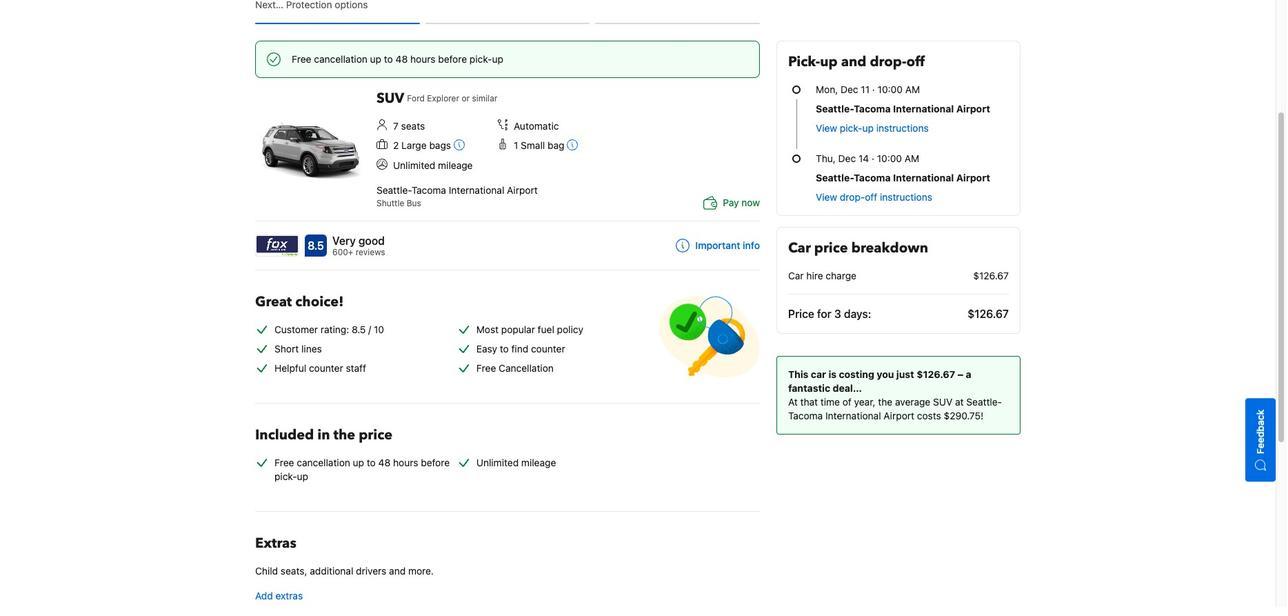 Task type: describe. For each thing, give the bounding box(es) containing it.
7
[[393, 120, 399, 132]]

2 tooltip arial label image from the left
[[567, 140, 578, 151]]

child seats, additional drivers and more.
[[255, 565, 434, 577]]

/
[[368, 324, 371, 335]]

costing
[[839, 368, 875, 380]]

great
[[255, 293, 292, 311]]

bus
[[407, 198, 421, 209]]

tacoma inside seattle-tacoma international airport shuttle bus
[[412, 184, 446, 196]]

hours inside free cancellation up to 48 hours before pick-up
[[393, 457, 418, 469]]

1 horizontal spatial unlimited
[[477, 457, 519, 469]]

seattle- down mon,
[[816, 103, 854, 115]]

1 vertical spatial 8.5
[[352, 324, 366, 335]]

seats
[[401, 120, 425, 132]]

at
[[788, 396, 798, 408]]

8.5 element
[[305, 235, 327, 257]]

· for 11
[[872, 83, 875, 95]]

car for car hire charge
[[788, 270, 804, 281]]

the inside this car is costing you just $126.67 – a fantastic deal… at that time of year, the average suv at seattle- tacoma international airport costs $290.75!
[[878, 396, 893, 408]]

1 vertical spatial unlimited mileage
[[477, 457, 556, 469]]

just
[[897, 368, 915, 380]]

2
[[393, 139, 399, 151]]

tacoma up view drop-off instructions in the right top of the page
[[854, 172, 891, 183]]

short lines
[[275, 343, 322, 355]]

drivers
[[356, 565, 387, 577]]

1 tooltip arial label image from the left
[[454, 140, 465, 151]]

is
[[829, 368, 837, 380]]

average
[[895, 396, 931, 408]]

included in the price
[[255, 426, 393, 444]]

$126.67 for car hire charge
[[974, 270, 1009, 281]]

good
[[359, 235, 385, 247]]

more.
[[408, 565, 434, 577]]

thu,
[[816, 152, 836, 164]]

next page is protection options note
[[255, 0, 760, 12]]

–
[[958, 368, 964, 380]]

suv ford explorer or similar
[[377, 89, 498, 108]]

popular
[[501, 324, 535, 335]]

0 horizontal spatial the
[[333, 426, 355, 444]]

seattle- inside seattle-tacoma international airport shuttle bus
[[377, 184, 412, 196]]

0 vertical spatial pick-
[[470, 53, 492, 65]]

included
[[255, 426, 314, 444]]

am for mon, dec 11 · 10:00 am
[[906, 83, 920, 95]]

for
[[817, 308, 832, 320]]

time
[[821, 396, 840, 408]]

3
[[835, 308, 841, 320]]

price for 3 days:
[[788, 308, 872, 320]]

pick- inside button
[[840, 122, 863, 134]]

costs
[[917, 410, 941, 421]]

automatic
[[514, 120, 559, 132]]

bag
[[548, 139, 565, 151]]

view drop-off instructions
[[816, 191, 933, 203]]

drop- inside button
[[840, 191, 865, 203]]

great choice!
[[255, 293, 344, 311]]

this
[[788, 368, 809, 380]]

free inside free cancellation up to 48 hours before pick-up
[[275, 457, 294, 469]]

reviews
[[356, 247, 385, 258]]

most
[[477, 324, 499, 335]]

seattle-tacoma international airport for mon, dec 11 · 10:00 am
[[816, 103, 991, 115]]

$126.67 inside this car is costing you just $126.67 – a fantastic deal… at that time of year, the average suv at seattle- tacoma international airport costs $290.75!
[[917, 368, 955, 380]]

$290.75!
[[944, 410, 984, 421]]

car price breakdown
[[788, 239, 929, 257]]

find
[[511, 343, 529, 355]]

0 vertical spatial 48
[[396, 53, 408, 65]]

pay now
[[723, 197, 760, 209]]

instructions for view pick-up instructions
[[877, 122, 929, 134]]

feedback
[[1255, 410, 1267, 454]]

view for view pick-up instructions
[[816, 122, 838, 134]]

dec for 11
[[841, 83, 859, 95]]

extras
[[276, 590, 303, 602]]

short
[[275, 343, 299, 355]]

14
[[859, 152, 869, 164]]

international inside this car is costing you just $126.67 – a fantastic deal… at that time of year, the average suv at seattle- tacoma international airport costs $290.75!
[[826, 410, 881, 421]]

helpful
[[275, 362, 306, 374]]

important
[[696, 240, 740, 251]]

view pick-up instructions
[[816, 122, 929, 134]]

similar
[[472, 93, 498, 103]]

mon, dec 11 · 10:00 am
[[816, 83, 920, 95]]

rating:
[[321, 324, 349, 335]]

suv inside this car is costing you just $126.67 – a fantastic deal… at that time of year, the average suv at seattle- tacoma international airport costs $290.75!
[[933, 396, 953, 408]]

customer
[[275, 324, 318, 335]]

cancellation inside free cancellation up to 48 hours before pick-up
[[297, 457, 350, 469]]

pay
[[723, 197, 739, 209]]

1 horizontal spatial and
[[841, 52, 867, 71]]

large
[[402, 139, 427, 151]]

48 inside free cancellation up to 48 hours before pick-up
[[378, 457, 391, 469]]

a
[[966, 368, 972, 380]]

policy
[[557, 324, 584, 335]]

0 vertical spatial cancellation
[[314, 53, 368, 65]]

customer rating 8.5 very good element
[[332, 233, 385, 249]]

fantastic
[[788, 382, 831, 394]]

seattle-tacoma international airport shuttle bus
[[377, 184, 538, 209]]

free cancellation
[[477, 362, 554, 374]]

airport inside seattle-tacoma international airport shuttle bus
[[507, 184, 538, 196]]

product card group
[[255, 86, 777, 259]]

deal…
[[833, 382, 862, 394]]

add
[[255, 590, 273, 602]]

1 small bag
[[514, 139, 565, 151]]

extras
[[255, 534, 297, 553]]

1 horizontal spatial price
[[815, 239, 848, 257]]

0 vertical spatial to
[[384, 53, 393, 65]]

info
[[743, 240, 760, 251]]

explorer
[[427, 93, 459, 103]]

seattle- down thu,
[[816, 172, 854, 183]]

easy to find counter
[[477, 343, 565, 355]]



Task type: vqa. For each thing, say whether or not it's contained in the screenshot.
"child"
yes



Task type: locate. For each thing, give the bounding box(es) containing it.
1 vertical spatial $126.67
[[968, 308, 1009, 320]]

counter down fuel
[[531, 343, 565, 355]]

pick-
[[470, 53, 492, 65], [840, 122, 863, 134], [275, 471, 297, 482]]

price right in
[[359, 426, 393, 444]]

car up hire
[[788, 239, 811, 257]]

hours
[[410, 53, 436, 65], [393, 457, 418, 469]]

1 horizontal spatial to
[[384, 53, 393, 65]]

pick- up similar
[[470, 53, 492, 65]]

10:00 for 14
[[877, 152, 902, 164]]

1 car from the top
[[788, 239, 811, 257]]

pick-
[[788, 52, 820, 71]]

0 vertical spatial counter
[[531, 343, 565, 355]]

0 vertical spatial mileage
[[438, 160, 473, 171]]

10:00 right 14
[[877, 152, 902, 164]]

0 vertical spatial the
[[878, 396, 893, 408]]

free cancellation up to 48 hours before pick-up down included in the price
[[275, 457, 450, 482]]

shuttle
[[377, 198, 404, 209]]

$126.67 for price for 3 days:
[[968, 308, 1009, 320]]

1 vertical spatial ·
[[872, 152, 875, 164]]

8.5 left 600+
[[308, 240, 324, 252]]

or
[[462, 93, 470, 103]]

0 vertical spatial ·
[[872, 83, 875, 95]]

0 horizontal spatial unlimited mileage
[[393, 160, 473, 171]]

1 horizontal spatial 48
[[396, 53, 408, 65]]

suv left ford
[[377, 89, 404, 108]]

1 vertical spatial free cancellation up to 48 hours before pick-up
[[275, 457, 450, 482]]

seattle- inside this car is costing you just $126.67 – a fantastic deal… at that time of year, the average suv at seattle- tacoma international airport costs $290.75!
[[967, 396, 1002, 408]]

1 vertical spatial 48
[[378, 457, 391, 469]]

off inside button
[[865, 191, 878, 203]]

dec left 11 on the top right of page
[[841, 83, 859, 95]]

now
[[742, 197, 760, 209]]

seattle- up the $290.75!
[[967, 396, 1002, 408]]

1 vertical spatial to
[[500, 343, 509, 355]]

price up car hire charge at right top
[[815, 239, 848, 257]]

up inside button
[[863, 122, 874, 134]]

unlimited inside product card group
[[393, 160, 436, 171]]

1 horizontal spatial counter
[[531, 343, 565, 355]]

instructions up the thu, dec 14 · 10:00 am
[[877, 122, 929, 134]]

0 vertical spatial and
[[841, 52, 867, 71]]

to left find
[[500, 343, 509, 355]]

tooltip arial label image
[[454, 140, 465, 151], [567, 140, 578, 151]]

view down thu,
[[816, 191, 838, 203]]

lines
[[301, 343, 322, 355]]

international inside seattle-tacoma international airport shuttle bus
[[449, 184, 504, 196]]

0 vertical spatial hours
[[410, 53, 436, 65]]

600+
[[332, 247, 353, 258]]

seattle-tacoma international airport up view pick-up instructions
[[816, 103, 991, 115]]

0 vertical spatial view
[[816, 122, 838, 134]]

0 horizontal spatial drop-
[[840, 191, 865, 203]]

1 vertical spatial cancellation
[[297, 457, 350, 469]]

1 vertical spatial mileage
[[521, 457, 556, 469]]

tooltip arial label image
[[454, 140, 465, 151], [567, 140, 578, 151]]

in
[[317, 426, 330, 444]]

car
[[788, 239, 811, 257], [788, 270, 804, 281]]

seattle-tacoma international airport up view drop-off instructions in the right top of the page
[[816, 172, 991, 183]]

off up mon, dec 11 · 10:00 am
[[907, 52, 925, 71]]

free cancellation up to 48 hours before pick-up up ford
[[292, 53, 504, 65]]

1 vertical spatial before
[[421, 457, 450, 469]]

0 vertical spatial unlimited
[[393, 160, 436, 171]]

view drop-off instructions button
[[816, 190, 933, 204]]

am for thu, dec 14 · 10:00 am
[[905, 152, 920, 164]]

8.5 left /
[[352, 324, 366, 335]]

drop- down 14
[[840, 191, 865, 203]]

the
[[878, 396, 893, 408], [333, 426, 355, 444]]

most popular fuel policy
[[477, 324, 584, 335]]

and up 11 on the top right of page
[[841, 52, 867, 71]]

1 horizontal spatial tooltip arial label image
[[567, 140, 578, 151]]

view up thu,
[[816, 122, 838, 134]]

1 vertical spatial 10:00
[[877, 152, 902, 164]]

staff
[[346, 362, 366, 374]]

· right 14
[[872, 152, 875, 164]]

ford
[[407, 93, 425, 103]]

0 horizontal spatial tooltip arial label image
[[454, 140, 465, 151]]

1 vertical spatial unlimited
[[477, 457, 519, 469]]

hire
[[807, 270, 823, 281]]

0 vertical spatial seattle-tacoma international airport
[[816, 103, 991, 115]]

2 vertical spatial free
[[275, 457, 294, 469]]

2 seattle-tacoma international airport from the top
[[816, 172, 991, 183]]

0 vertical spatial am
[[906, 83, 920, 95]]

tooltip arial label image right bags
[[454, 140, 465, 151]]

0 horizontal spatial unlimited
[[393, 160, 436, 171]]

off down the thu, dec 14 · 10:00 am
[[865, 191, 878, 203]]

suv inside product card group
[[377, 89, 404, 108]]

seattle-tacoma international airport for thu, dec 14 · 10:00 am
[[816, 172, 991, 183]]

1 tooltip arial label image from the left
[[454, 140, 465, 151]]

mon,
[[816, 83, 838, 95]]

1 vertical spatial suv
[[933, 396, 953, 408]]

1 horizontal spatial 8.5
[[352, 324, 366, 335]]

instructions up breakdown
[[880, 191, 933, 203]]

1
[[514, 139, 518, 151]]

1 horizontal spatial suv
[[933, 396, 953, 408]]

48 down included in the price
[[378, 457, 391, 469]]

0 vertical spatial 10:00
[[878, 83, 903, 95]]

8.5 inside 8.5 element
[[308, 240, 324, 252]]

pick- up 14
[[840, 122, 863, 134]]

1 vertical spatial the
[[333, 426, 355, 444]]

1 vertical spatial view
[[816, 191, 838, 203]]

1 vertical spatial instructions
[[880, 191, 933, 203]]

international
[[893, 103, 954, 115], [893, 172, 954, 183], [449, 184, 504, 196], [826, 410, 881, 421]]

0 vertical spatial suv
[[377, 89, 404, 108]]

1 vertical spatial pick-
[[840, 122, 863, 134]]

1 vertical spatial price
[[359, 426, 393, 444]]

supplied by fox image
[[256, 235, 299, 256]]

0 horizontal spatial and
[[389, 565, 406, 577]]

0 vertical spatial drop-
[[870, 52, 907, 71]]

0 vertical spatial off
[[907, 52, 925, 71]]

airport inside this car is costing you just $126.67 – a fantastic deal… at that time of year, the average suv at seattle- tacoma international airport costs $290.75!
[[884, 410, 915, 421]]

to up suv ford explorer or similar at top
[[384, 53, 393, 65]]

feedback button
[[1246, 398, 1276, 482]]

$126.67
[[974, 270, 1009, 281], [968, 308, 1009, 320], [917, 368, 955, 380]]

· for 14
[[872, 152, 875, 164]]

0 horizontal spatial 8.5
[[308, 240, 324, 252]]

customer rating: 8.5 / 10
[[275, 324, 384, 335]]

0 vertical spatial free cancellation up to 48 hours before pick-up
[[292, 53, 504, 65]]

year,
[[854, 396, 876, 408]]

off
[[907, 52, 925, 71], [865, 191, 878, 203]]

add extras button
[[255, 589, 760, 603]]

0 horizontal spatial 48
[[378, 457, 391, 469]]

0 horizontal spatial to
[[367, 457, 376, 469]]

mileage inside product card group
[[438, 160, 473, 171]]

·
[[872, 83, 875, 95], [872, 152, 875, 164]]

counter
[[531, 343, 565, 355], [309, 362, 343, 374]]

tooltip arial label image right bags
[[454, 140, 465, 151]]

car hire charge
[[788, 270, 857, 281]]

unlimited
[[393, 160, 436, 171], [477, 457, 519, 469]]

days:
[[844, 308, 872, 320]]

2 vertical spatial $126.67
[[917, 368, 955, 380]]

mileage
[[438, 160, 473, 171], [521, 457, 556, 469]]

charge
[[826, 270, 857, 281]]

8.5
[[308, 240, 324, 252], [352, 324, 366, 335]]

additional
[[310, 565, 353, 577]]

0 vertical spatial 8.5
[[308, 240, 324, 252]]

fuel
[[538, 324, 555, 335]]

1 vertical spatial drop-
[[840, 191, 865, 203]]

car
[[811, 368, 826, 380]]

pick- inside free cancellation up to 48 hours before pick-up
[[275, 471, 297, 482]]

to down included in the price
[[367, 457, 376, 469]]

bags
[[429, 139, 451, 151]]

2 vertical spatial to
[[367, 457, 376, 469]]

am
[[906, 83, 920, 95], [905, 152, 920, 164]]

0 horizontal spatial off
[[865, 191, 878, 203]]

up
[[820, 52, 838, 71], [370, 53, 382, 65], [492, 53, 504, 65], [863, 122, 874, 134], [353, 457, 364, 469], [297, 471, 308, 482]]

international down bags
[[449, 184, 504, 196]]

0 vertical spatial price
[[815, 239, 848, 257]]

and left more.
[[389, 565, 406, 577]]

1 vertical spatial counter
[[309, 362, 343, 374]]

· right 11 on the top right of page
[[872, 83, 875, 95]]

pick- down included
[[275, 471, 297, 482]]

10:00 right 11 on the top right of page
[[878, 83, 903, 95]]

that
[[801, 396, 818, 408]]

1 horizontal spatial mileage
[[521, 457, 556, 469]]

before inside free cancellation up to 48 hours before pick-up
[[421, 457, 450, 469]]

international up view drop-off instructions in the right top of the page
[[893, 172, 954, 183]]

choice!
[[295, 293, 344, 311]]

0 horizontal spatial mileage
[[438, 160, 473, 171]]

child
[[255, 565, 278, 577]]

1 vertical spatial dec
[[839, 152, 856, 164]]

important info button
[[676, 239, 760, 253]]

tacoma
[[854, 103, 891, 115], [854, 172, 891, 183], [412, 184, 446, 196], [788, 410, 823, 421]]

1 horizontal spatial off
[[907, 52, 925, 71]]

0 horizontal spatial tooltip arial label image
[[454, 140, 465, 151]]

important info
[[696, 240, 760, 251]]

dec for 14
[[839, 152, 856, 164]]

tacoma up bus
[[412, 184, 446, 196]]

2 horizontal spatial to
[[500, 343, 509, 355]]

1 vertical spatial hours
[[393, 457, 418, 469]]

10
[[374, 324, 384, 335]]

drop- up mon, dec 11 · 10:00 am
[[870, 52, 907, 71]]

seattle- up shuttle
[[377, 184, 412, 196]]

1 horizontal spatial pick-
[[470, 53, 492, 65]]

2 horizontal spatial pick-
[[840, 122, 863, 134]]

instructions for view drop-off instructions
[[880, 191, 933, 203]]

0 vertical spatial $126.67
[[974, 270, 1009, 281]]

tacoma up view pick-up instructions
[[854, 103, 891, 115]]

add extras
[[255, 590, 303, 602]]

1 vertical spatial off
[[865, 191, 878, 203]]

tooltip arial label image right bag
[[567, 140, 578, 151]]

0 vertical spatial car
[[788, 239, 811, 257]]

7 seats
[[393, 120, 425, 132]]

0 vertical spatial before
[[438, 53, 467, 65]]

very
[[332, 235, 356, 247]]

1 vertical spatial and
[[389, 565, 406, 577]]

0 horizontal spatial pick-
[[275, 471, 297, 482]]

1 vertical spatial am
[[905, 152, 920, 164]]

2 view from the top
[[816, 191, 838, 203]]

price
[[788, 308, 815, 320]]

2 tooltip arial label image from the left
[[567, 140, 578, 151]]

car left hire
[[788, 270, 804, 281]]

cancellation
[[499, 362, 554, 374]]

to
[[384, 53, 393, 65], [500, 343, 509, 355], [367, 457, 376, 469]]

instructions
[[877, 122, 929, 134], [880, 191, 933, 203]]

very good 600+ reviews
[[332, 235, 385, 258]]

0 vertical spatial instructions
[[877, 122, 929, 134]]

to inside free cancellation up to 48 hours before pick-up
[[367, 457, 376, 469]]

car for car price breakdown
[[788, 239, 811, 257]]

tacoma down that on the right of page
[[788, 410, 823, 421]]

1 vertical spatial seattle-tacoma international airport
[[816, 172, 991, 183]]

1 seattle-tacoma international airport from the top
[[816, 103, 991, 115]]

thu, dec 14 · 10:00 am
[[816, 152, 920, 164]]

1 vertical spatial free
[[477, 362, 496, 374]]

1 horizontal spatial drop-
[[870, 52, 907, 71]]

1 view from the top
[[816, 122, 838, 134]]

0 horizontal spatial counter
[[309, 362, 343, 374]]

0 vertical spatial free
[[292, 53, 311, 65]]

1 vertical spatial car
[[788, 270, 804, 281]]

unlimited mileage inside product card group
[[393, 160, 473, 171]]

view for view drop-off instructions
[[816, 191, 838, 203]]

breakdown
[[852, 239, 929, 257]]

seats,
[[281, 565, 307, 577]]

seattle-tacoma international airport
[[816, 103, 991, 115], [816, 172, 991, 183]]

0 vertical spatial dec
[[841, 83, 859, 95]]

you
[[877, 368, 894, 380]]

am right 11 on the top right of page
[[906, 83, 920, 95]]

0 horizontal spatial price
[[359, 426, 393, 444]]

1 horizontal spatial unlimited mileage
[[477, 457, 556, 469]]

1 horizontal spatial tooltip arial label image
[[567, 140, 578, 151]]

international up view pick-up instructions
[[893, 103, 954, 115]]

dec
[[841, 83, 859, 95], [839, 152, 856, 164]]

tooltip arial label image right bag
[[567, 140, 578, 151]]

the right in
[[333, 426, 355, 444]]

am right 14
[[905, 152, 920, 164]]

tacoma inside this car is costing you just $126.67 – a fantastic deal… at that time of year, the average suv at seattle- tacoma international airport costs $290.75!
[[788, 410, 823, 421]]

0 vertical spatial unlimited mileage
[[393, 160, 473, 171]]

international down of
[[826, 410, 881, 421]]

0 horizontal spatial suv
[[377, 89, 404, 108]]

2 car from the top
[[788, 270, 804, 281]]

suv left at
[[933, 396, 953, 408]]

dec left 14
[[839, 152, 856, 164]]

48 up ford
[[396, 53, 408, 65]]

counter down 'lines'
[[309, 362, 343, 374]]

10:00 for 11
[[878, 83, 903, 95]]

the right "year,"
[[878, 396, 893, 408]]

1 horizontal spatial the
[[878, 396, 893, 408]]

2 vertical spatial pick-
[[275, 471, 297, 482]]

easy
[[477, 343, 497, 355]]

airport
[[957, 103, 991, 115], [957, 172, 991, 183], [507, 184, 538, 196], [884, 410, 915, 421]]

small
[[521, 139, 545, 151]]



